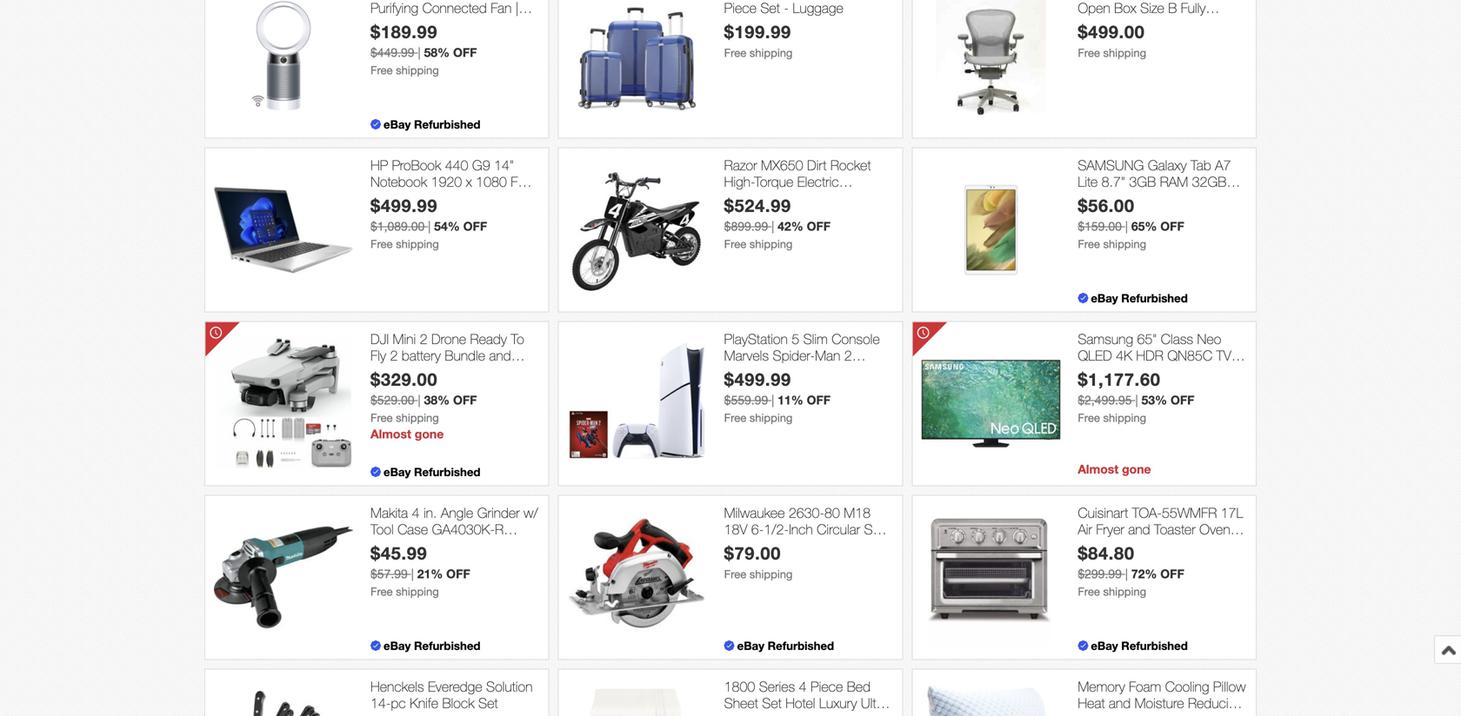 Task type: describe. For each thing, give the bounding box(es) containing it.
(certified
[[1078, 538, 1129, 555]]

$499.99 for notebook
[[371, 196, 438, 216]]

memory inside dji mini 2 drone ready to fly 2 battery bundle and memory -certified refurbished
[[371, 364, 418, 381]]

toaster
[[1155, 522, 1196, 538]]

| for $329.00 $529.00 | 38% off free shipping almost gone
[[418, 393, 421, 408]]

certified inside dji mini 2 drone ready to fly 2 battery bundle and memory -certified refurbished
[[427, 364, 474, 381]]

(2023)
[[1078, 364, 1116, 381]]

free for $329.00 $529.00 | 38% off free shipping almost gone
[[371, 412, 393, 425]]

| for $1,177.60 $2,499.95 | 53% off free shipping
[[1136, 393, 1139, 408]]

milwaukee 2630-80 m18 18v 6-1/2-inch circular saw -bare, reconditioned link
[[725, 505, 894, 555]]

reducing
[[1189, 696, 1244, 712]]

oven
[[1200, 522, 1231, 538]]

ssd
[[417, 207, 444, 224]]

11%
[[778, 393, 804, 408]]

g9
[[472, 157, 490, 173]]

shipping for $45.99 $57.99 | 21% off free shipping
[[396, 586, 439, 599]]

to
[[511, 331, 524, 347]]

1235u
[[386, 190, 426, 207]]

bundle inside dji mini 2 drone ready to fly 2 battery bundle and memory -certified refurbished
[[445, 348, 485, 364]]

samsung galaxy tab a7 lite 8.7" 3gb ram 32gb silver (wi-fi) tablet link
[[1078, 157, 1248, 207]]

deep
[[752, 712, 783, 717]]

circular
[[817, 522, 861, 538]]

and up silk
[[1109, 696, 1131, 712]]

1800 series 4 piece bed sheet set hotel luxury ultra soft deep pocket shee link
[[725, 679, 894, 717]]

6-
[[752, 522, 764, 538]]

cuisinart
[[1078, 505, 1129, 521]]

free for $499.99 $1,089.00 | 54% off free shipping
[[371, 238, 393, 251]]

$159.00
[[1078, 219, 1122, 234]]

makita 4 in. angle grinder w/ tool case ga4030k-r certified refurbished link
[[371, 505, 540, 555]]

free inside $199.99 free shipping
[[725, 46, 747, 60]]

$524.99
[[725, 196, 792, 216]]

off for $524.99 $899.99 | 42% off free shipping
[[807, 219, 831, 234]]

ebay refurbished up in.
[[384, 465, 481, 479]]

samsung 65" class neo qled 4k hdr qn85c tv (2023) *qn65qn85c
[[1078, 331, 1232, 381]]

ebay refurbished for $56.00
[[1091, 291, 1188, 305]]

free for $1,177.60 $2,499.95 | 53% off free shipping
[[1078, 412, 1101, 425]]

55wmfr
[[1163, 505, 1218, 521]]

32gb
[[1193, 174, 1227, 190]]

$79.00
[[725, 544, 781, 564]]

5
[[792, 331, 800, 347]]

$1,089.00
[[371, 219, 425, 234]]

ebay refurbished for $189.99
[[384, 117, 481, 131]]

off for $45.99 $57.99 | 21% off free shipping
[[447, 568, 470, 582]]

shipping for $84.80 $299.99 | 72% off free shipping
[[1104, 586, 1147, 599]]

14"
[[494, 157, 514, 173]]

4 inside makita 4 in. angle grinder w/ tool case ga4030k-r certified refurbished
[[412, 505, 420, 521]]

off for $84.80 $299.99 | 72% off free shipping
[[1161, 568, 1185, 582]]

high-
[[725, 174, 755, 190]]

set inside 1800 series 4 piece bed sheet set hotel luxury ultra soft deep pocket shee
[[762, 696, 782, 712]]

$449.99
[[371, 45, 415, 60]]

silver
[[1078, 190, 1109, 207]]

block
[[442, 696, 475, 712]]

1 horizontal spatial almost
[[1078, 462, 1119, 477]]

off for $329.00 $529.00 | 38% off free shipping almost gone
[[453, 393, 477, 408]]

38%
[[424, 393, 450, 408]]

4 inside 1800 series 4 piece bed sheet set hotel luxury ultra soft deep pocket shee
[[799, 679, 807, 696]]

65"
[[1138, 331, 1158, 347]]

bare,
[[729, 538, 760, 555]]

bed
[[847, 679, 871, 696]]

58%
[[424, 45, 450, 60]]

| for $84.80 $299.99 | 72% off free shipping
[[1126, 568, 1128, 582]]

$499.00 free shipping
[[1078, 22, 1147, 60]]

$45.99
[[371, 544, 428, 564]]

$84.80 $299.99 | 72% off free shipping
[[1078, 544, 1185, 599]]

m18
[[844, 505, 871, 521]]

1800 series 4 piece bed sheet set hotel luxury ultra soft deep pocket shee
[[725, 679, 887, 717]]

| for $524.99 $899.99 | 42% off free shipping
[[772, 219, 775, 234]]

| for $499.99 $1,089.00 | 54% off free shipping
[[428, 219, 431, 234]]

| for $45.99 $57.99 | 21% off free shipping
[[411, 568, 414, 582]]

$1,177.60
[[1078, 370, 1161, 390]]

$199.99 free shipping
[[725, 22, 793, 60]]

3gb
[[1130, 174, 1157, 190]]

cuisinart toa-55wmfr 17l air fryer and toaster oven (certified refurbished) link
[[1078, 505, 1248, 555]]

| for $189.99 $449.99 | 58% off free shipping
[[418, 45, 421, 60]]

| for $499.99 $559.99 | 11% off free shipping
[[772, 393, 775, 408]]

2 for $499.99
[[845, 348, 852, 364]]

gel
[[1149, 712, 1168, 717]]

18v
[[725, 522, 748, 538]]

qn85c
[[1168, 348, 1213, 364]]

$499.99 $559.99 | 11% off free shipping
[[725, 370, 831, 425]]

$189.99 $449.99 | 58% off free shipping
[[371, 22, 477, 77]]

pc
[[391, 696, 406, 712]]

*qn65qn85c
[[1120, 364, 1205, 381]]

$79.00 free shipping
[[725, 544, 793, 582]]

dji mini 2 drone ready to fly 2 battery bundle and memory -certified refurbished
[[371, 331, 524, 398]]

heat
[[1078, 696, 1105, 712]]

free for $524.99 $899.99 | 42% off free shipping
[[725, 238, 747, 251]]

electric
[[798, 174, 839, 190]]

free for $56.00 $159.00 | 65% off free shipping
[[1078, 238, 1101, 251]]

shipping for $499.99 $559.99 | 11% off free shipping
[[750, 412, 793, 425]]

probook
[[392, 157, 441, 173]]

everedge
[[428, 679, 483, 696]]

a7
[[1216, 157, 1232, 173]]

shipping for $189.99 $449.99 | 58% off free shipping
[[396, 64, 439, 77]]

2 for $329.00
[[390, 348, 398, 364]]

$559.99
[[725, 393, 769, 408]]

galaxy
[[1148, 157, 1187, 173]]

moisture
[[1135, 696, 1185, 712]]

- inside milwaukee 2630-80 m18 18v 6-1/2-inch circular saw -bare, reconditioned
[[725, 538, 729, 555]]

refurbished up series
[[768, 639, 835, 653]]

1 vertical spatial gone
[[1123, 462, 1152, 477]]

fhd
[[511, 174, 537, 190]]

w/
[[524, 505, 538, 521]]

1/2-
[[764, 522, 789, 538]]

ebay for $45.99
[[384, 639, 411, 653]]

and inside cuisinart toa-55wmfr 17l air fryer and toaster oven (certified refurbished)
[[1129, 522, 1151, 538]]

| for $56.00 $159.00 | 65% off free shipping
[[1126, 219, 1128, 234]]

refurbished inside makita 4 in. angle grinder w/ tool case ga4030k-r certified refurbished
[[422, 538, 492, 555]]

reconditioned
[[764, 538, 847, 555]]

henckels everedge solution 14-pc knife block set link
[[371, 679, 540, 712]]

8.7"
[[1102, 174, 1126, 190]]

makita 4 in. angle grinder w/ tool case ga4030k-r certified refurbished
[[371, 505, 538, 555]]

$56.00 $159.00 | 65% off free shipping
[[1078, 196, 1185, 251]]

ebay refurbished for $84.80
[[1091, 639, 1188, 653]]

refurbished up 65"
[[1122, 291, 1188, 305]]

man
[[815, 348, 841, 364]]

tab
[[1191, 157, 1212, 173]]

mph,
[[725, 207, 757, 224]]

off for $189.99 $449.99 | 58% off free shipping
[[453, 45, 477, 60]]

14-
[[371, 696, 391, 712]]

playstation 5 slim console marvels spider-man 2 bundle link
[[725, 331, 894, 381]]



Task type: locate. For each thing, give the bounding box(es) containing it.
shipping down $79.00
[[750, 568, 793, 582]]

memory foam cooling pillow heat and moisture reducing ice silk and gel infused
[[1078, 679, 1246, 717]]

free inside $79.00 free shipping
[[725, 568, 747, 582]]

shipping inside $524.99 $899.99 | 42% off free shipping
[[750, 238, 793, 251]]

razor mx650 dirt rocket high-torque electric motocross dirt bike, 17 mph, black
[[725, 157, 871, 224]]

0 vertical spatial 4
[[412, 505, 420, 521]]

free for $45.99 $57.99 | 21% off free shipping
[[371, 586, 393, 599]]

shipping inside $329.00 $529.00 | 38% off free shipping almost gone
[[396, 412, 439, 425]]

0 vertical spatial almost
[[371, 427, 411, 442]]

and
[[489, 348, 511, 364], [1129, 522, 1151, 538], [1109, 696, 1131, 712], [1123, 712, 1145, 717]]

free inside $524.99 $899.99 | 42% off free shipping
[[725, 238, 747, 251]]

| inside $499.99 $559.99 | 11% off free shipping
[[772, 393, 775, 408]]

| left 65%
[[1126, 219, 1128, 234]]

$499.99 inside the $499.99 $1,089.00 | 54% off free shipping
[[371, 196, 438, 216]]

foam
[[1130, 679, 1162, 696]]

almost up cuisinart
[[1078, 462, 1119, 477]]

qled
[[1078, 348, 1113, 364]]

pillow
[[1214, 679, 1246, 696]]

and down ready
[[489, 348, 511, 364]]

x
[[466, 174, 472, 190]]

free for $84.80 $299.99 | 72% off free shipping
[[1078, 586, 1101, 599]]

memory inside memory foam cooling pillow heat and moisture reducing ice silk and gel infused
[[1078, 679, 1126, 696]]

1 horizontal spatial -
[[725, 538, 729, 555]]

ram down 1080
[[468, 190, 497, 207]]

4k
[[1117, 348, 1133, 364]]

refurbished down ga4030k-
[[422, 538, 492, 555]]

| inside the $499.99 $1,089.00 | 54% off free shipping
[[428, 219, 431, 234]]

| inside $329.00 $529.00 | 38% off free shipping almost gone
[[418, 393, 421, 408]]

bundle inside playstation 5 slim console marvels spider-man 2 bundle
[[725, 364, 765, 381]]

dirt up electric
[[807, 157, 827, 173]]

black
[[761, 207, 793, 224]]

off right 38%
[[453, 393, 477, 408]]

free inside $499.00 free shipping
[[1078, 46, 1101, 60]]

shipping down 72% on the right of the page
[[1104, 586, 1147, 599]]

0 horizontal spatial -
[[422, 364, 427, 381]]

| inside $56.00 $159.00 | 65% off free shipping
[[1126, 219, 1128, 234]]

256gb
[[371, 207, 413, 224]]

shipping down $199.99
[[750, 46, 793, 60]]

silk
[[1099, 712, 1119, 717]]

2 inside playstation 5 slim console marvels spider-man 2 bundle
[[845, 348, 852, 364]]

shipping for $524.99 $899.99 | 42% off free shipping
[[750, 238, 793, 251]]

shipping down 11%
[[750, 412, 793, 425]]

1 vertical spatial certified
[[371, 538, 418, 555]]

free down $199.99
[[725, 46, 747, 60]]

$199.99
[[725, 22, 792, 42]]

dji mini 2 drone ready to fly 2 battery bundle and memory -certified refurbished link
[[371, 331, 540, 398]]

tool
[[371, 522, 394, 538]]

1 vertical spatial $499.99
[[725, 370, 792, 390]]

certified down tool
[[371, 538, 418, 555]]

shipping down 42% at the top right
[[750, 238, 793, 251]]

- down 18v
[[725, 538, 729, 555]]

gone down 38%
[[415, 427, 444, 442]]

henckels
[[371, 679, 424, 696]]

0 vertical spatial -
[[422, 364, 427, 381]]

samsung
[[1078, 331, 1134, 347]]

shipping down the 21%
[[396, 586, 439, 599]]

gone inside $329.00 $529.00 | 38% off free shipping almost gone
[[415, 427, 444, 442]]

dirt
[[807, 157, 827, 173], [790, 190, 809, 207]]

0 horizontal spatial 2
[[390, 348, 398, 364]]

$84.80
[[1078, 544, 1135, 564]]

$1,177.60 $2,499.95 | 53% off free shipping
[[1078, 370, 1195, 425]]

2 set from the left
[[762, 696, 782, 712]]

grinder
[[477, 505, 520, 521]]

free inside $189.99 $449.99 | 58% off free shipping
[[371, 64, 393, 77]]

refurbished down battery
[[371, 381, 440, 398]]

| left 54%
[[428, 219, 431, 234]]

free down $1,089.00
[[371, 238, 393, 251]]

off inside $1,177.60 $2,499.95 | 53% off free shipping
[[1171, 393, 1195, 408]]

0 vertical spatial certified
[[427, 364, 474, 381]]

1 set from the left
[[479, 696, 498, 712]]

fly
[[371, 348, 386, 364]]

hotel
[[786, 696, 816, 712]]

free down $899.99 at the top of page
[[725, 238, 747, 251]]

henckels everedge solution 14-pc knife block set
[[371, 679, 533, 712]]

refurbished up "everedge" on the bottom left
[[414, 639, 481, 653]]

53%
[[1142, 393, 1168, 408]]

sheet
[[725, 696, 759, 712]]

knife
[[410, 696, 439, 712]]

| left the 21%
[[411, 568, 414, 582]]

free down $529.00
[[371, 412, 393, 425]]

$2,499.95
[[1078, 393, 1133, 408]]

ram inside samsung galaxy tab a7 lite 8.7" 3gb ram 32gb silver (wi-fi) tablet
[[1160, 174, 1189, 190]]

and left "gel"
[[1123, 712, 1145, 717]]

ram up tablet
[[1160, 174, 1189, 190]]

bundle
[[445, 348, 485, 364], [725, 364, 765, 381]]

ebay for $84.80
[[1091, 639, 1119, 653]]

| inside $189.99 $449.99 | 58% off free shipping
[[418, 45, 421, 60]]

1 horizontal spatial memory
[[1078, 679, 1126, 696]]

free for $189.99 $449.99 | 58% off free shipping
[[371, 64, 393, 77]]

2 down console
[[845, 348, 852, 364]]

drone
[[432, 331, 466, 347]]

shipping for $56.00 $159.00 | 65% off free shipping
[[1104, 238, 1147, 251]]

shipping inside $79.00 free shipping
[[750, 568, 793, 582]]

gone up 'toa-'
[[1123, 462, 1152, 477]]

pocket
[[787, 712, 826, 717]]

| left 11%
[[772, 393, 775, 408]]

$499.99 up $1,089.00
[[371, 196, 438, 216]]

bundle down drone
[[445, 348, 485, 364]]

free inside $329.00 $529.00 | 38% off free shipping almost gone
[[371, 412, 393, 425]]

0 vertical spatial memory
[[371, 364, 418, 381]]

ebay up makita
[[384, 465, 411, 479]]

solution
[[486, 679, 533, 696]]

almost inside $329.00 $529.00 | 38% off free shipping almost gone
[[371, 427, 411, 442]]

and inside dji mini 2 drone ready to fly 2 battery bundle and memory -certified refurbished
[[489, 348, 511, 364]]

| left 38%
[[418, 393, 421, 408]]

free down $449.99
[[371, 64, 393, 77]]

motocross
[[725, 190, 786, 207]]

refurbished up 440
[[414, 117, 481, 131]]

$57.99
[[371, 568, 408, 582]]

ebay refurbished for $45.99
[[384, 639, 481, 653]]

0 horizontal spatial set
[[479, 696, 498, 712]]

free inside the $499.99 $1,089.00 | 54% off free shipping
[[371, 238, 393, 251]]

off inside $45.99 $57.99 | 21% off free shipping
[[447, 568, 470, 582]]

shipping inside $499.99 $559.99 | 11% off free shipping
[[750, 412, 793, 425]]

ram inside hp probook 440 g9 14" notebook 1920 x 1080 fhd i5-1235u 16gb ram 256gb ssd
[[468, 190, 497, 207]]

set down solution in the bottom left of the page
[[479, 696, 498, 712]]

0 vertical spatial dirt
[[807, 157, 827, 173]]

$499.99 $1,089.00 | 54% off free shipping
[[371, 196, 487, 251]]

0 horizontal spatial bundle
[[445, 348, 485, 364]]

1 vertical spatial almost
[[1078, 462, 1119, 477]]

ebay refurbished up probook
[[384, 117, 481, 131]]

ebay up 'henckels'
[[384, 639, 411, 653]]

free down $299.99
[[1078, 586, 1101, 599]]

2630-
[[789, 505, 825, 521]]

4 left in.
[[412, 505, 420, 521]]

65%
[[1132, 219, 1158, 234]]

2 right fly on the left
[[390, 348, 398, 364]]

off inside $84.80 $299.99 | 72% off free shipping
[[1161, 568, 1185, 582]]

certified inside makita 4 in. angle grinder w/ tool case ga4030k-r certified refurbished
[[371, 538, 418, 555]]

free down $499.00
[[1078, 46, 1101, 60]]

free inside $1,177.60 $2,499.95 | 53% off free shipping
[[1078, 412, 1101, 425]]

| inside $524.99 $899.99 | 42% off free shipping
[[772, 219, 775, 234]]

shipping inside $199.99 free shipping
[[750, 46, 793, 60]]

off inside $56.00 $159.00 | 65% off free shipping
[[1161, 219, 1185, 234]]

refurbished inside dji mini 2 drone ready to fly 2 battery bundle and memory -certified refurbished
[[371, 381, 440, 398]]

off right 42% at the top right
[[807, 219, 831, 234]]

shipping inside $1,177.60 $2,499.95 | 53% off free shipping
[[1104, 412, 1147, 425]]

milwaukee
[[725, 505, 785, 521]]

1920
[[431, 174, 462, 190]]

1 horizontal spatial $499.99
[[725, 370, 792, 390]]

shipping inside $189.99 $449.99 | 58% off free shipping
[[396, 64, 439, 77]]

refurbished
[[414, 117, 481, 131], [1122, 291, 1188, 305], [371, 381, 440, 398], [414, 465, 481, 479], [422, 538, 492, 555], [414, 639, 481, 653], [768, 639, 835, 653], [1122, 639, 1188, 653]]

shipping inside $84.80 $299.99 | 72% off free shipping
[[1104, 586, 1147, 599]]

shipping down $1,089.00
[[396, 238, 439, 251]]

refurbished up foam
[[1122, 639, 1188, 653]]

off right the 21%
[[447, 568, 470, 582]]

bundle down marvels
[[725, 364, 765, 381]]

1 horizontal spatial ram
[[1160, 174, 1189, 190]]

i5-
[[371, 190, 386, 207]]

shipping down 65%
[[1104, 238, 1147, 251]]

mx650
[[761, 157, 804, 173]]

series
[[759, 679, 795, 696]]

free inside $45.99 $57.99 | 21% off free shipping
[[371, 586, 393, 599]]

off inside $524.99 $899.99 | 42% off free shipping
[[807, 219, 831, 234]]

0 horizontal spatial 4
[[412, 505, 420, 521]]

1 horizontal spatial 4
[[799, 679, 807, 696]]

$499.99
[[371, 196, 438, 216], [725, 370, 792, 390]]

toa-
[[1133, 505, 1163, 521]]

off right 65%
[[1161, 219, 1185, 234]]

| left 42% at the top right
[[772, 219, 775, 234]]

off right 72% on the right of the page
[[1161, 568, 1185, 582]]

free inside $56.00 $159.00 | 65% off free shipping
[[1078, 238, 1101, 251]]

piece
[[811, 679, 843, 696]]

ebay up samsung at top right
[[1091, 291, 1119, 305]]

ultra
[[861, 696, 887, 712]]

r
[[495, 522, 504, 538]]

dirt down electric
[[790, 190, 809, 207]]

free inside $499.99 $559.99 | 11% off free shipping
[[725, 412, 747, 425]]

refurbished up angle
[[414, 465, 481, 479]]

ebay refurbished
[[384, 117, 481, 131], [1091, 291, 1188, 305], [384, 465, 481, 479], [384, 639, 481, 653], [738, 639, 835, 653], [1091, 639, 1188, 653]]

1 vertical spatial -
[[725, 538, 729, 555]]

ebay for $56.00
[[1091, 291, 1119, 305]]

off inside $189.99 $449.99 | 58% off free shipping
[[453, 45, 477, 60]]

free down the $559.99
[[725, 412, 747, 425]]

fi)
[[1136, 190, 1149, 207]]

shipping inside $45.99 $57.99 | 21% off free shipping
[[396, 586, 439, 599]]

72%
[[1132, 568, 1158, 582]]

ebay refurbished up series
[[738, 639, 835, 653]]

2
[[420, 331, 428, 347], [390, 348, 398, 364], [845, 348, 852, 364]]

0 horizontal spatial certified
[[371, 538, 418, 555]]

luxury
[[820, 696, 857, 712]]

free
[[725, 46, 747, 60], [1078, 46, 1101, 60], [371, 64, 393, 77], [371, 238, 393, 251], [725, 238, 747, 251], [1078, 238, 1101, 251], [371, 412, 393, 425], [725, 412, 747, 425], [1078, 412, 1101, 425], [725, 568, 747, 582], [371, 586, 393, 599], [1078, 586, 1101, 599]]

off inside the $499.99 $1,089.00 | 54% off free shipping
[[463, 219, 487, 234]]

off right 11%
[[807, 393, 831, 408]]

1 horizontal spatial certified
[[427, 364, 474, 381]]

$529.00
[[371, 393, 415, 408]]

1 vertical spatial memory
[[1078, 679, 1126, 696]]

| inside $84.80 $299.99 | 72% off free shipping
[[1126, 568, 1128, 582]]

ebay up the hp
[[384, 117, 411, 131]]

console
[[832, 331, 880, 347]]

0 horizontal spatial almost
[[371, 427, 411, 442]]

1080
[[476, 174, 507, 190]]

razor mx650 dirt rocket high-torque electric motocross dirt bike, 17 mph, black link
[[725, 157, 894, 224]]

certified up 38%
[[427, 364, 474, 381]]

1 horizontal spatial 2
[[420, 331, 428, 347]]

ebay refurbished up 65"
[[1091, 291, 1188, 305]]

ebay for $189.99
[[384, 117, 411, 131]]

0 horizontal spatial gone
[[415, 427, 444, 442]]

$329.00 $529.00 | 38% off free shipping almost gone
[[371, 370, 477, 442]]

1 horizontal spatial bundle
[[725, 364, 765, 381]]

free inside $84.80 $299.99 | 72% off free shipping
[[1078, 586, 1101, 599]]

shipping down 58%
[[396, 64, 439, 77]]

ebay up 1800
[[738, 639, 765, 653]]

shipping for $1,177.60 $2,499.95 | 53% off free shipping
[[1104, 412, 1147, 425]]

angle
[[441, 505, 474, 521]]

off for $56.00 $159.00 | 65% off free shipping
[[1161, 219, 1185, 234]]

free down $159.00
[[1078, 238, 1101, 251]]

$499.99 for spider-
[[725, 370, 792, 390]]

shipping down $499.00
[[1104, 46, 1147, 60]]

almost down $529.00
[[371, 427, 411, 442]]

cuisinart toa-55wmfr 17l air fryer and toaster oven (certified refurbished)
[[1078, 505, 1244, 555]]

off right 53%
[[1171, 393, 1195, 408]]

shipping down 38%
[[396, 412, 439, 425]]

hdr
[[1137, 348, 1164, 364]]

42%
[[778, 219, 804, 234]]

samsung galaxy tab a7 lite 8.7" 3gb ram 32gb silver (wi-fi) tablet
[[1078, 157, 1232, 207]]

2 up battery
[[420, 331, 428, 347]]

ebay up heat
[[1091, 639, 1119, 653]]

440
[[445, 157, 468, 173]]

playstation
[[725, 331, 788, 347]]

| left 53%
[[1136, 393, 1139, 408]]

1 horizontal spatial set
[[762, 696, 782, 712]]

$499.99 inside $499.99 $559.99 | 11% off free shipping
[[725, 370, 792, 390]]

| inside $45.99 $57.99 | 21% off free shipping
[[411, 568, 414, 582]]

free down $2,499.95
[[1078, 412, 1101, 425]]

$499.99 up the $559.99
[[725, 370, 792, 390]]

set up deep
[[762, 696, 782, 712]]

shipping inside $56.00 $159.00 | 65% off free shipping
[[1104, 238, 1147, 251]]

off inside $499.99 $559.99 | 11% off free shipping
[[807, 393, 831, 408]]

shipping inside the $499.99 $1,089.00 | 54% off free shipping
[[396, 238, 439, 251]]

marvels
[[725, 348, 769, 364]]

ga4030k-
[[432, 522, 495, 538]]

slim
[[804, 331, 828, 347]]

1 horizontal spatial gone
[[1123, 462, 1152, 477]]

4 up hotel
[[799, 679, 807, 696]]

- inside dji mini 2 drone ready to fly 2 battery bundle and memory -certified refurbished
[[422, 364, 427, 381]]

0 horizontal spatial ram
[[468, 190, 497, 207]]

hp probook 440 g9 14" notebook 1920 x 1080 fhd i5-1235u 16gb ram 256gb ssd link
[[371, 157, 540, 224]]

shipping for $329.00 $529.00 | 38% off free shipping almost gone
[[396, 412, 439, 425]]

shipping down $2,499.95
[[1104, 412, 1147, 425]]

0 horizontal spatial memory
[[371, 364, 418, 381]]

free down $79.00
[[725, 568, 747, 582]]

off for $499.99 $1,089.00 | 54% off free shipping
[[463, 219, 487, 234]]

21%
[[417, 568, 443, 582]]

off right 58%
[[453, 45, 477, 60]]

set inside the henckels everedge solution 14-pc knife block set
[[479, 696, 498, 712]]

$524.99 $899.99 | 42% off free shipping
[[725, 196, 831, 251]]

off right 54%
[[463, 219, 487, 234]]

and down 'toa-'
[[1129, 522, 1151, 538]]

shipping for $499.99 $1,089.00 | 54% off free shipping
[[396, 238, 439, 251]]

0 vertical spatial $499.99
[[371, 196, 438, 216]]

memory up heat
[[1078, 679, 1126, 696]]

lite
[[1078, 174, 1098, 190]]

memory down fly on the left
[[371, 364, 418, 381]]

1 vertical spatial 4
[[799, 679, 807, 696]]

- down battery
[[422, 364, 427, 381]]

off for $1,177.60 $2,499.95 | 53% off free shipping
[[1171, 393, 1195, 408]]

0 vertical spatial gone
[[415, 427, 444, 442]]

-
[[422, 364, 427, 381], [725, 538, 729, 555]]

0 horizontal spatial $499.99
[[371, 196, 438, 216]]

off inside $329.00 $529.00 | 38% off free shipping almost gone
[[453, 393, 477, 408]]

razor
[[725, 157, 758, 173]]

shipping inside $499.00 free shipping
[[1104, 46, 1147, 60]]

| inside $1,177.60 $2,499.95 | 53% off free shipping
[[1136, 393, 1139, 408]]

case
[[398, 522, 428, 538]]

free down $57.99
[[371, 586, 393, 599]]

free for $499.99 $559.99 | 11% off free shipping
[[725, 412, 747, 425]]

| left 58%
[[418, 45, 421, 60]]

1 vertical spatial dirt
[[790, 190, 809, 207]]

off for $499.99 $559.99 | 11% off free shipping
[[807, 393, 831, 408]]

$45.99 $57.99 | 21% off free shipping
[[371, 544, 470, 599]]

set
[[479, 696, 498, 712], [762, 696, 782, 712]]

ebay refurbished up foam
[[1091, 639, 1188, 653]]

$56.00
[[1078, 196, 1135, 216]]

| left 72% on the right of the page
[[1126, 568, 1128, 582]]

2 horizontal spatial 2
[[845, 348, 852, 364]]

ebay refurbished up "everedge" on the bottom left
[[384, 639, 481, 653]]



Task type: vqa. For each thing, say whether or not it's contained in the screenshot.
"by" in Direct from Reebok Item sold directly by the brand.
no



